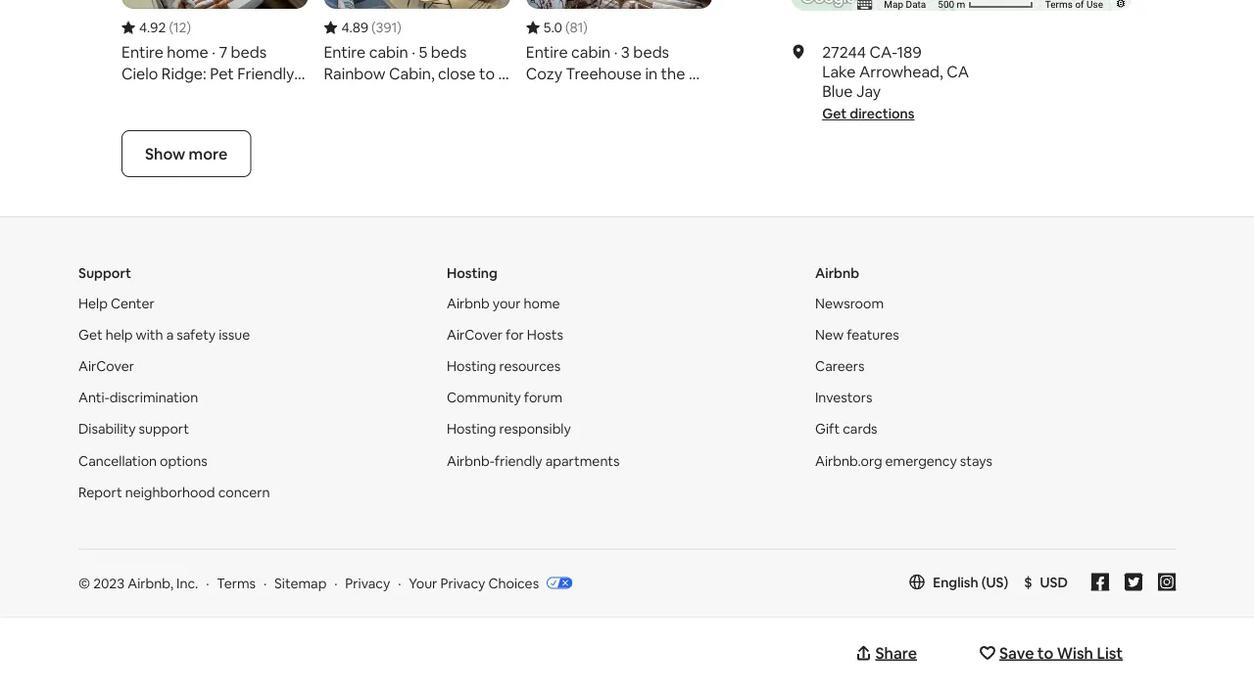 Task type: vqa. For each thing, say whether or not it's contained in the screenshot.
2nd cabin from the right
yes



Task type: locate. For each thing, give the bounding box(es) containing it.
airbnb.org emergency stays
[[816, 453, 993, 470]]

emergency
[[886, 453, 957, 470]]

4.92 ( 12 )
[[139, 19, 191, 37]]

0 horizontal spatial )
[[187, 19, 191, 37]]

home down 12
[[167, 42, 208, 62]]

$ usd
[[1025, 574, 1068, 592]]

hosts
[[527, 327, 564, 345]]

home up the hosts
[[524, 296, 560, 313]]

5
[[419, 42, 428, 62]]

0 horizontal spatial cabin
[[369, 42, 408, 62]]

2 beds from the left
[[431, 42, 467, 62]]

aircover for aircover for hosts
[[447, 327, 503, 345]]

image 1 out of 30 total images of this place image
[[593, 0, 646, 9], [593, 0, 646, 9]]

terms
[[217, 575, 256, 593]]

safety
[[177, 327, 216, 345]]

0 horizontal spatial beds
[[231, 42, 267, 62]]

1 horizontal spatial entire cabin
[[526, 42, 611, 62]]

0 horizontal spatial (
[[169, 19, 173, 37]]

1 cabin from the left
[[369, 42, 408, 62]]

entire cabin for 5 beds
[[324, 42, 408, 62]]

2 entire from the left
[[324, 42, 366, 62]]

entire
[[122, 42, 164, 62], [324, 42, 366, 62], [526, 42, 568, 62]]

3 group from the left
[[526, 0, 713, 88]]

hosting up airbnb-
[[447, 421, 496, 439]]

3 hosting from the top
[[447, 421, 496, 439]]

airbnb-friendly apartments link
[[447, 453, 620, 470]]

cancellation options
[[78, 453, 208, 470]]

hosting up airbnb your home link
[[447, 265, 498, 283]]

privacy left the your
[[345, 575, 390, 593]]

) up entire home
[[187, 19, 191, 37]]

gift
[[816, 421, 840, 439]]

0 vertical spatial airbnb
[[816, 265, 860, 283]]

12
[[173, 19, 187, 37]]

1 horizontal spatial airbnb
[[816, 265, 860, 283]]

your
[[493, 296, 521, 313]]

hosting for hosting responsibly
[[447, 421, 496, 439]]

hosting responsibly link
[[447, 421, 571, 439]]

hosting up community
[[447, 358, 496, 376]]

community forum
[[447, 390, 563, 408]]

0 vertical spatial home
[[167, 42, 208, 62]]

1 vertical spatial airbnb
[[447, 296, 490, 313]]

airbnb up newsroom
[[816, 265, 860, 283]]

features
[[847, 327, 900, 345]]

help
[[78, 296, 108, 313]]

hosting for hosting resources
[[447, 358, 496, 376]]

beds for 5 beds
[[431, 42, 467, 62]]

0 horizontal spatial privacy
[[345, 575, 390, 593]]

1 vertical spatial hosting
[[447, 358, 496, 376]]

189
[[897, 42, 922, 62]]

0 horizontal spatial airbnb
[[447, 296, 490, 313]]

privacy right the your
[[441, 575, 486, 593]]

aircover left for
[[447, 327, 503, 345]]

get left help
[[78, 327, 103, 345]]

entire cabin down the rating 4.89 out of 5; 391 reviews image
[[324, 42, 408, 62]]

27244
[[823, 42, 867, 62]]

airbnb for airbnb
[[816, 265, 860, 283]]

entire down 4.92
[[122, 42, 164, 62]]

) for 7 beds
[[187, 19, 191, 37]]

1 vertical spatial aircover
[[78, 358, 134, 376]]

airbnb left your
[[447, 296, 490, 313]]

group
[[122, 0, 308, 88], [324, 0, 511, 88], [526, 0, 713, 88]]

entire cabin down 5.0 ( 81 )
[[526, 42, 611, 62]]

group containing entire home
[[122, 0, 308, 88]]

entire for 3 beds
[[526, 42, 568, 62]]

privacy
[[345, 575, 390, 593], [441, 575, 486, 593]]

0 horizontal spatial get
[[78, 327, 103, 345]]

gift cards link
[[816, 421, 878, 439]]

1 horizontal spatial beds
[[431, 42, 467, 62]]

get down the blue
[[823, 106, 847, 123]]

81
[[570, 19, 584, 37]]

2 horizontal spatial )
[[584, 19, 588, 37]]

home
[[167, 42, 208, 62], [524, 296, 560, 313]]

get help with a safety issue link
[[78, 327, 250, 345]]

entire for 7 beds
[[122, 42, 164, 62]]

image 1 out of 24 total images of this place image
[[188, 0, 242, 9], [188, 0, 242, 9]]

entire home
[[122, 42, 208, 62]]

1 ) from the left
[[187, 19, 191, 37]]

blue
[[823, 82, 853, 102]]

5.0
[[544, 19, 563, 37]]

show
[[145, 144, 185, 164]]

2 ) from the left
[[397, 19, 402, 37]]

5 beds
[[419, 42, 467, 62]]

2 vertical spatial hosting
[[447, 421, 496, 439]]

report
[[78, 484, 122, 502]]

directions
[[850, 106, 915, 123]]

0 horizontal spatial aircover
[[78, 358, 134, 376]]

choices
[[489, 575, 539, 593]]

1 horizontal spatial entire
[[324, 42, 366, 62]]

save to wish list button
[[976, 634, 1133, 673]]

english (us) button
[[910, 574, 1009, 592]]

airbnb.org
[[816, 453, 883, 470]]

1 horizontal spatial group
[[324, 0, 511, 88]]

arrowhead,
[[860, 62, 944, 82]]

1 horizontal spatial home
[[524, 296, 560, 313]]

0 vertical spatial get
[[823, 106, 847, 123]]

0 horizontal spatial group
[[122, 0, 308, 88]]

) right 4.89
[[397, 19, 402, 37]]

3 beds
[[621, 42, 669, 62]]

rating 4.92 out of 5; 12 reviews image
[[122, 19, 191, 37]]

aircover up anti-
[[78, 358, 134, 376]]

1 horizontal spatial get
[[823, 106, 847, 123]]

entire down 4.89
[[324, 42, 366, 62]]

1 entire cabin from the left
[[324, 42, 408, 62]]

0 vertical spatial aircover
[[447, 327, 503, 345]]

hosting
[[447, 265, 498, 283], [447, 358, 496, 376], [447, 421, 496, 439]]

save to wish list
[[1000, 644, 1123, 664]]

4.92
[[139, 19, 166, 37]]

careers
[[816, 358, 865, 376]]

2 horizontal spatial (
[[566, 19, 570, 37]]

beds right '3'
[[634, 42, 669, 62]]

2 cabin from the left
[[572, 42, 611, 62]]

( right 4.92
[[169, 19, 173, 37]]

aircover for "aircover" link
[[78, 358, 134, 376]]

1 vertical spatial home
[[524, 296, 560, 313]]

1 horizontal spatial privacy
[[441, 575, 486, 593]]

cabin down 391
[[369, 42, 408, 62]]

1 entire from the left
[[122, 42, 164, 62]]

0 horizontal spatial entire cabin
[[324, 42, 408, 62]]

beds right the 5
[[431, 42, 467, 62]]

image 1 out of 22 total images of this place image
[[390, 0, 444, 9], [390, 0, 444, 9]]

2 hosting from the top
[[447, 358, 496, 376]]

rating 4.89 out of 5; 391 reviews image
[[324, 19, 402, 37]]

entire cabin
[[324, 42, 408, 62], [526, 42, 611, 62]]

anti-
[[78, 390, 110, 408]]

beds for 7 beds
[[231, 42, 267, 62]]

image 1 image
[[122, 0, 308, 9], [122, 0, 308, 9], [324, 0, 511, 9], [324, 0, 511, 9], [526, 0, 713, 9], [526, 0, 713, 9]]

2 horizontal spatial entire
[[526, 42, 568, 62]]

cabin down 81
[[572, 42, 611, 62]]

entire down 5.0
[[526, 42, 568, 62]]

3 ) from the left
[[584, 19, 588, 37]]

2 horizontal spatial beds
[[634, 42, 669, 62]]

1 horizontal spatial )
[[397, 19, 402, 37]]

2 entire cabin from the left
[[526, 42, 611, 62]]

( right 5.0
[[566, 19, 570, 37]]

usd
[[1041, 574, 1068, 592]]

3 ( from the left
[[566, 19, 570, 37]]

list
[[1097, 644, 1123, 664]]

( right 4.89
[[372, 19, 376, 37]]

neighborhood
[[125, 484, 215, 502]]

0 vertical spatial hosting
[[447, 265, 498, 283]]

1 group from the left
[[122, 0, 308, 88]]

4.89
[[342, 19, 369, 37]]

1 horizontal spatial cabin
[[572, 42, 611, 62]]

navigate to facebook image
[[1092, 574, 1110, 592]]

3 beds from the left
[[634, 42, 669, 62]]

responsibly
[[499, 421, 571, 439]]

7
[[219, 42, 228, 62]]

) right 5.0
[[584, 19, 588, 37]]

jay
[[857, 82, 881, 102]]

cabin for 5 beds
[[369, 42, 408, 62]]

terms link
[[217, 575, 256, 593]]

2 ( from the left
[[372, 19, 376, 37]]

1 horizontal spatial aircover
[[447, 327, 503, 345]]

1 beds from the left
[[231, 42, 267, 62]]

3 entire from the left
[[526, 42, 568, 62]]

share button
[[852, 634, 927, 673]]

2 horizontal spatial group
[[526, 0, 713, 88]]

hosting resources link
[[447, 358, 561, 376]]

0 horizontal spatial home
[[167, 42, 208, 62]]

ca
[[947, 62, 969, 82]]

beds
[[231, 42, 267, 62], [431, 42, 467, 62], [634, 42, 669, 62]]

beds for 3 beds
[[634, 42, 669, 62]]

0 horizontal spatial entire
[[122, 42, 164, 62]]

beds right 7
[[231, 42, 267, 62]]

english (us)
[[933, 574, 1009, 592]]

1 horizontal spatial (
[[372, 19, 376, 37]]

stays
[[960, 453, 993, 470]]

1 ( from the left
[[169, 19, 173, 37]]

1 hosting from the top
[[447, 265, 498, 283]]

gift cards
[[816, 421, 878, 439]]



Task type: describe. For each thing, give the bounding box(es) containing it.
391
[[376, 19, 397, 37]]

hosting resources
[[447, 358, 561, 376]]

aircover link
[[78, 358, 134, 376]]

airbnb-friendly apartments
[[447, 453, 620, 470]]

report neighborhood concern
[[78, 484, 270, 502]]

navigate to instagram image
[[1159, 574, 1176, 592]]

airbnb,
[[128, 575, 173, 593]]

cards
[[843, 421, 878, 439]]

hosting for hosting
[[447, 265, 498, 283]]

share
[[876, 644, 917, 664]]

( for 7 beds
[[169, 19, 173, 37]]

community
[[447, 390, 521, 408]]

2 group from the left
[[324, 0, 511, 88]]

keyboard shortcuts image
[[857, 1, 873, 11]]

navigate to twitter image
[[1125, 574, 1143, 592]]

apartments
[[546, 453, 620, 470]]

3
[[621, 42, 630, 62]]

newsroom link
[[816, 296, 884, 313]]

more
[[189, 144, 228, 164]]

discrimination
[[110, 390, 198, 408]]

5.0 ( 81 )
[[544, 19, 588, 37]]

cancellation options link
[[78, 453, 208, 470]]

investors
[[816, 390, 873, 408]]

your privacy choices
[[409, 575, 539, 593]]

careers link
[[816, 358, 865, 376]]

aircover for hosts
[[447, 327, 564, 345]]

show more link
[[122, 131, 251, 178]]

your
[[409, 575, 438, 593]]

airbnb-
[[447, 453, 495, 470]]

4.89 ( 391 )
[[342, 19, 402, 37]]

support
[[78, 265, 131, 283]]

) for 5 beds
[[397, 19, 402, 37]]

home inside group
[[167, 42, 208, 62]]

newsroom
[[816, 296, 884, 313]]

a
[[166, 327, 174, 345]]

your privacy choices link
[[409, 575, 573, 594]]

lake
[[823, 62, 856, 82]]

center
[[111, 296, 155, 313]]

1 vertical spatial get
[[78, 327, 103, 345]]

airbnb your home link
[[447, 296, 560, 313]]

new features
[[816, 327, 900, 345]]

get help with a safety issue
[[78, 327, 250, 345]]

get directions link
[[823, 106, 915, 123]]

help center
[[78, 296, 155, 313]]

show more
[[145, 144, 228, 164]]

7 beds
[[219, 42, 267, 62]]

inc.
[[176, 575, 198, 593]]

entire cabin for 3 beds
[[526, 42, 611, 62]]

concern
[[218, 484, 270, 502]]

options
[[160, 453, 208, 470]]

cancellation
[[78, 453, 157, 470]]

with
[[136, 327, 163, 345]]

(us)
[[982, 574, 1009, 592]]

google image
[[796, 0, 861, 11]]

help
[[106, 327, 133, 345]]

disability support link
[[78, 421, 189, 439]]

rating 5.0 out of 5; 81 reviews image
[[526, 19, 588, 37]]

issue
[[219, 327, 250, 345]]

cabin for 3 beds
[[572, 42, 611, 62]]

resources
[[499, 358, 561, 376]]

) for 3 beds
[[584, 19, 588, 37]]

anti-discrimination
[[78, 390, 198, 408]]

to
[[1038, 644, 1054, 664]]

2023
[[93, 575, 125, 593]]

new
[[816, 327, 844, 345]]

sitemap
[[275, 575, 327, 593]]

anti-discrimination link
[[78, 390, 198, 408]]

airbnb.org emergency stays link
[[816, 453, 993, 470]]

disability support
[[78, 421, 189, 439]]

save
[[1000, 644, 1034, 664]]

27244 ca-189 lake arrowhead, ca blue jay get directions
[[823, 42, 969, 123]]

( for 5 beds
[[372, 19, 376, 37]]

investors link
[[816, 390, 873, 408]]

ca-
[[870, 42, 897, 62]]

aircover for hosts link
[[447, 327, 564, 345]]

map region
[[544, 0, 1255, 35]]

get inside 27244 ca-189 lake arrowhead, ca blue jay get directions
[[823, 106, 847, 123]]

airbnb your home
[[447, 296, 560, 313]]

2 privacy from the left
[[441, 575, 486, 593]]

wish
[[1057, 644, 1094, 664]]

report errors in the road map or imagery to google image
[[1116, 0, 1127, 9]]

airbnb for airbnb your home
[[447, 296, 490, 313]]

$
[[1025, 574, 1033, 592]]

entire for 5 beds
[[324, 42, 366, 62]]

1 privacy from the left
[[345, 575, 390, 593]]

( for 3 beds
[[566, 19, 570, 37]]

sitemap link
[[275, 575, 327, 593]]

report neighborhood concern link
[[78, 484, 270, 502]]

hosting responsibly
[[447, 421, 571, 439]]

for
[[506, 327, 524, 345]]

·
[[206, 575, 209, 593]]

disability
[[78, 421, 136, 439]]

community forum link
[[447, 390, 563, 408]]



